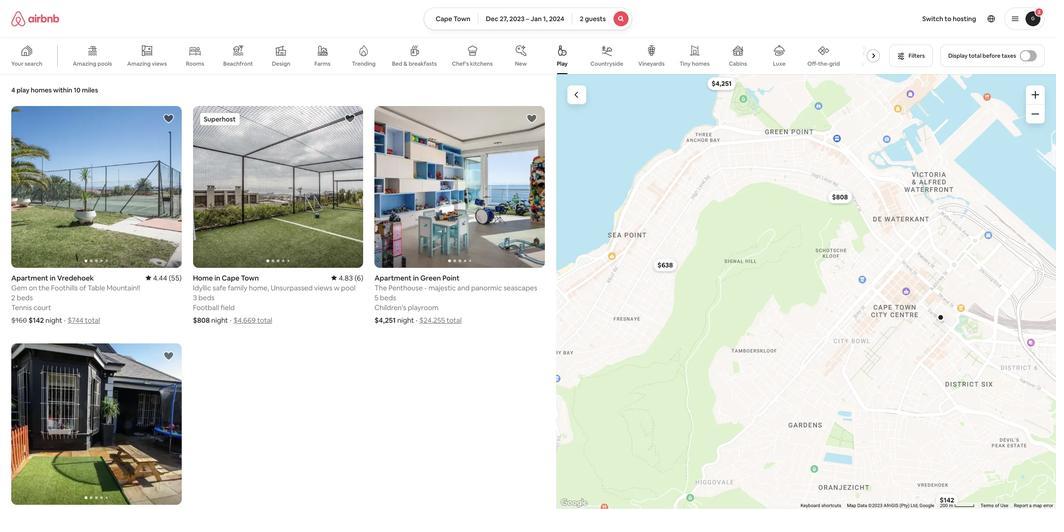 Task type: vqa. For each thing, say whether or not it's contained in the screenshot.
Add
no



Task type: describe. For each thing, give the bounding box(es) containing it.
majestic
[[429, 284, 456, 293]]

1,
[[543, 15, 548, 23]]

dec 27, 2023 – jan 1, 2024 button
[[478, 8, 573, 30]]

report
[[1015, 504, 1028, 509]]

on
[[29, 284, 37, 293]]

grid
[[830, 60, 840, 68]]

beachfront
[[223, 60, 253, 68]]

home
[[193, 274, 213, 283]]

night for $4,251
[[397, 316, 414, 325]]

4.83 out of 5 average rating,  6 reviews image
[[331, 274, 363, 283]]

$744 total button
[[68, 316, 100, 325]]

football
[[193, 303, 219, 312]]

off-the-grid
[[808, 60, 840, 68]]

night inside the home in cape town idyllic safe family home, unsurpassed views w pool 3 beds football field $808 night · $4,669 total
[[211, 316, 228, 325]]

cape inside button
[[436, 15, 452, 23]]

a
[[1030, 504, 1032, 509]]

4.44 (55)
[[153, 274, 182, 283]]

report a map error link
[[1015, 504, 1054, 509]]

panormic
[[471, 284, 502, 293]]

terms of use
[[981, 504, 1009, 509]]

in for green
[[413, 274, 419, 283]]

lake
[[862, 60, 875, 68]]

· for court
[[64, 316, 66, 325]]

$4,251 inside apartment in green point the penthouse -  majestic and panormic seascapes 5 beds children's playroom $4,251 night · $24,255 total
[[375, 316, 396, 325]]

(55)
[[169, 274, 182, 283]]

· for children's
[[416, 316, 418, 325]]

total inside the home in cape town idyllic safe family home, unsurpassed views w pool 3 beds football field $808 night · $4,669 total
[[257, 316, 272, 325]]

your search
[[11, 60, 42, 68]]

jan
[[531, 15, 542, 23]]

vredehoek
[[57, 274, 94, 283]]

taxes
[[1002, 52, 1017, 60]]

error
[[1044, 504, 1054, 509]]

amazing for amazing views
[[127, 60, 151, 68]]

tiny
[[680, 60, 691, 68]]

field
[[221, 303, 235, 312]]

2 for 2 guests
[[580, 15, 584, 23]]

2 for 2
[[1038, 9, 1041, 15]]

google image
[[559, 498, 590, 510]]

shortcuts
[[822, 504, 842, 509]]

switch to hosting link
[[917, 9, 982, 29]]

filters
[[909, 52, 925, 60]]

chef's
[[452, 60, 469, 68]]

the
[[375, 284, 387, 293]]

amazing for amazing pools
[[73, 60, 96, 68]]

the
[[39, 284, 50, 293]]

chef's kitchens
[[452, 60, 493, 68]]

ltd,
[[911, 504, 919, 509]]

$808 inside the home in cape town idyllic safe family home, unsurpassed views w pool 3 beds football field $808 night · $4,669 total
[[193, 316, 210, 325]]

bed
[[392, 60, 403, 68]]

$4,669 total button
[[234, 316, 272, 325]]

unsurpassed
[[271, 284, 313, 293]]

keyboard
[[801, 504, 821, 509]]

before
[[983, 52, 1001, 60]]

map data ©2023 afrigis (pty) ltd, google
[[847, 504, 935, 509]]

total inside 'apartment in vredehoek gem on the foothills of table mountain!! 2 beds tennis court $160 $142 night · $744 total'
[[85, 316, 100, 325]]

4
[[11, 86, 15, 94]]

add to wishlist: apartment in green point image
[[526, 113, 538, 125]]

display total before taxes button
[[941, 45, 1045, 67]]

1 vertical spatial of
[[995, 504, 1000, 509]]

beds inside 'apartment in vredehoek gem on the foothills of table mountain!! 2 beds tennis court $160 $142 night · $744 total'
[[17, 294, 33, 302]]

apartment for on
[[11, 274, 48, 283]]

guests
[[585, 15, 606, 23]]

green
[[421, 274, 441, 283]]

4.83 (6)
[[339, 274, 363, 283]]

within 10 miles
[[53, 86, 98, 94]]

2 inside 'apartment in vredehoek gem on the foothills of table mountain!! 2 beds tennis court $160 $142 night · $744 total'
[[11, 294, 15, 302]]

dec 27, 2023 – jan 1, 2024
[[486, 15, 565, 23]]

cabins
[[729, 60, 747, 68]]

to
[[945, 15, 952, 23]]

safe
[[213, 284, 226, 293]]

–
[[526, 15, 529, 23]]

play
[[557, 60, 568, 68]]

4.83
[[339, 274, 353, 283]]

200 m
[[940, 504, 955, 509]]

200 m button
[[938, 503, 978, 510]]

2 guests
[[580, 15, 606, 23]]

filters button
[[890, 45, 933, 67]]

data
[[858, 504, 868, 509]]

beds inside the home in cape town idyllic safe family home, unsurpassed views w pool 3 beds football field $808 night · $4,669 total
[[199, 294, 215, 302]]

children's
[[375, 303, 407, 312]]

idyllic
[[193, 284, 211, 293]]

profile element
[[644, 0, 1045, 38]]

luxe
[[773, 60, 786, 68]]

4 play homes within 10 miles
[[11, 86, 98, 94]]

apartment for the
[[375, 274, 412, 283]]

group for idyllic safe family home, unsurpassed views w pool
[[193, 106, 363, 268]]

group for the penthouse -  majestic and panormic seascapes
[[375, 106, 545, 268]]

your
[[11, 60, 23, 68]]

farms
[[315, 60, 331, 68]]

apartment in vredehoek gem on the foothills of table mountain!! 2 beds tennis court $160 $142 night · $744 total
[[11, 274, 140, 325]]

switch
[[923, 15, 944, 23]]



Task type: locate. For each thing, give the bounding box(es) containing it.
of down the vredehoek
[[79, 284, 86, 293]]

0 horizontal spatial 2
[[11, 294, 15, 302]]

beds up tennis
[[17, 294, 33, 302]]

2 horizontal spatial beds
[[380, 294, 396, 302]]

$4,251 inside button
[[712, 79, 732, 88]]

total inside apartment in green point the penthouse -  majestic and panormic seascapes 5 beds children's playroom $4,251 night · $24,255 total
[[447, 316, 462, 325]]

0 vertical spatial cape
[[436, 15, 452, 23]]

2 horizontal spatial 2
[[1038, 9, 1041, 15]]

2023
[[510, 15, 525, 23]]

group for gem on the foothills of table mountain!!
[[11, 106, 182, 268]]

homes right the play
[[31, 86, 52, 94]]

1 horizontal spatial $4,251
[[712, 79, 732, 88]]

$160
[[11, 316, 27, 325]]

2 horizontal spatial in
[[413, 274, 419, 283]]

0 horizontal spatial $808
[[193, 316, 210, 325]]

1 in from the left
[[50, 274, 56, 283]]

3 in from the left
[[413, 274, 419, 283]]

$4,251 down children's
[[375, 316, 396, 325]]

the-
[[818, 60, 830, 68]]

1 · from the left
[[64, 316, 66, 325]]

vineyards
[[639, 60, 665, 68]]

1 horizontal spatial homes
[[692, 60, 710, 68]]

beds
[[17, 294, 33, 302], [199, 294, 215, 302], [380, 294, 396, 302]]

beds up children's
[[380, 294, 396, 302]]

$4,251 down cabins
[[712, 79, 732, 88]]

2 night from the left
[[211, 316, 228, 325]]

$808
[[832, 193, 848, 201], [193, 316, 210, 325]]

0 vertical spatial $4,251
[[712, 79, 732, 88]]

total right $744
[[85, 316, 100, 325]]

cape
[[436, 15, 452, 23], [222, 274, 240, 283]]

1 horizontal spatial 2
[[580, 15, 584, 23]]

1 horizontal spatial views
[[314, 284, 333, 293]]

town inside button
[[454, 15, 471, 23]]

cape town button
[[424, 8, 479, 30]]

in for cape
[[215, 274, 220, 283]]

$142 inside 'apartment in vredehoek gem on the foothills of table mountain!! 2 beds tennis court $160 $142 night · $744 total'
[[29, 316, 44, 325]]

home in cape town idyllic safe family home, unsurpassed views w pool 3 beds football field $808 night · $4,669 total
[[193, 274, 356, 325]]

tiny homes
[[680, 60, 710, 68]]

breakfasts
[[409, 60, 437, 68]]

· left $744
[[64, 316, 66, 325]]

· inside the home in cape town idyllic safe family home, unsurpassed views w pool 3 beds football field $808 night · $4,669 total
[[230, 316, 232, 325]]

amazing left pools on the top of the page
[[73, 60, 96, 68]]

1 horizontal spatial town
[[454, 15, 471, 23]]

$638
[[658, 261, 673, 269]]

0 horizontal spatial homes
[[31, 86, 52, 94]]

hosting
[[953, 15, 977, 23]]

none search field containing cape town
[[424, 8, 632, 30]]

total
[[969, 52, 982, 60], [85, 316, 100, 325], [257, 316, 272, 325], [447, 316, 462, 325]]

bed & breakfasts
[[392, 60, 437, 68]]

©2023
[[869, 504, 883, 509]]

1 vertical spatial $142
[[940, 496, 955, 505]]

0 horizontal spatial beds
[[17, 294, 33, 302]]

night inside 'apartment in vredehoek gem on the foothills of table mountain!! 2 beds tennis court $160 $142 night · $744 total'
[[45, 316, 62, 325]]

night for $142
[[45, 316, 62, 325]]

terms
[[981, 504, 994, 509]]

1 horizontal spatial $142
[[940, 496, 955, 505]]

views inside the home in cape town idyllic safe family home, unsurpassed views w pool 3 beds football field $808 night · $4,669 total
[[314, 284, 333, 293]]

amazing views
[[127, 60, 167, 68]]

3 · from the left
[[416, 316, 418, 325]]

in up "penthouse"
[[413, 274, 419, 283]]

apartment in green point the penthouse -  majestic and panormic seascapes 5 beds children's playroom $4,251 night · $24,255 total
[[375, 274, 538, 325]]

night inside apartment in green point the penthouse -  majestic and panormic seascapes 5 beds children's playroom $4,251 night · $24,255 total
[[397, 316, 414, 325]]

night down children's
[[397, 316, 414, 325]]

2 inside 2 guests button
[[580, 15, 584, 23]]

map
[[1033, 504, 1043, 509]]

views left rooms
[[152, 60, 167, 68]]

of inside 'apartment in vredehoek gem on the foothills of table mountain!! 2 beds tennis court $160 $142 night · $744 total'
[[79, 284, 86, 293]]

cape town
[[436, 15, 471, 23]]

3
[[193, 294, 197, 302]]

homes
[[692, 60, 710, 68], [31, 86, 52, 94]]

0 horizontal spatial cape
[[222, 274, 240, 283]]

2 apartment from the left
[[375, 274, 412, 283]]

0 horizontal spatial $4,251
[[375, 316, 396, 325]]

zoom out image
[[1032, 110, 1040, 118]]

afrigis
[[884, 504, 899, 509]]

pool
[[341, 284, 356, 293]]

· inside apartment in green point the penthouse -  majestic and panormic seascapes 5 beds children's playroom $4,251 night · $24,255 total
[[416, 316, 418, 325]]

1 night from the left
[[45, 316, 62, 325]]

in for vredehoek
[[50, 274, 56, 283]]

1 beds from the left
[[17, 294, 33, 302]]

report a map error
[[1015, 504, 1054, 509]]

views left w
[[314, 284, 333, 293]]

2 guests button
[[572, 8, 632, 30]]

4.44 out of 5 average rating,  55 reviews image
[[146, 274, 182, 283]]

apartment
[[11, 274, 48, 283], [375, 274, 412, 283]]

1 vertical spatial $808
[[193, 316, 210, 325]]

2 horizontal spatial ·
[[416, 316, 418, 325]]

map
[[847, 504, 857, 509]]

200
[[940, 504, 948, 509]]

0 vertical spatial $808
[[832, 193, 848, 201]]

group containing amazing views
[[0, 38, 884, 74]]

0 vertical spatial homes
[[692, 60, 710, 68]]

0 horizontal spatial night
[[45, 316, 62, 325]]

2 button
[[1005, 8, 1045, 30]]

search
[[25, 60, 42, 68]]

0 horizontal spatial in
[[50, 274, 56, 283]]

0 vertical spatial town
[[454, 15, 471, 23]]

group
[[0, 38, 884, 74], [11, 106, 182, 268], [193, 106, 363, 268], [375, 106, 545, 268], [11, 344, 182, 506]]

· down field
[[230, 316, 232, 325]]

$808 button
[[828, 190, 853, 204]]

gem
[[11, 284, 27, 293]]

views
[[152, 60, 167, 68], [314, 284, 333, 293]]

w
[[334, 284, 340, 293]]

4.44
[[153, 274, 167, 283]]

2 in from the left
[[215, 274, 220, 283]]

$744
[[68, 316, 83, 325]]

0 vertical spatial views
[[152, 60, 167, 68]]

total right $4,669
[[257, 316, 272, 325]]

play
[[17, 86, 29, 94]]

2 · from the left
[[230, 316, 232, 325]]

beds up football
[[199, 294, 215, 302]]

town up home,
[[241, 274, 259, 283]]

0 vertical spatial of
[[79, 284, 86, 293]]

1 horizontal spatial beds
[[199, 294, 215, 302]]

homes inside group
[[692, 60, 710, 68]]

new
[[515, 60, 527, 68]]

5
[[375, 294, 379, 302]]

0 horizontal spatial amazing
[[73, 60, 96, 68]]

add to wishlist: home in sea point image
[[163, 351, 174, 362]]

1 vertical spatial cape
[[222, 274, 240, 283]]

apartment up on at the left bottom of the page
[[11, 274, 48, 283]]

mountain!!
[[107, 284, 140, 293]]

2
[[1038, 9, 1041, 15], [580, 15, 584, 23], [11, 294, 15, 302]]

0 horizontal spatial apartment
[[11, 274, 48, 283]]

of left use
[[995, 504, 1000, 509]]

1 vertical spatial homes
[[31, 86, 52, 94]]

m
[[949, 504, 954, 509]]

add to wishlist: home in cape town image
[[345, 113, 356, 125]]

· down playroom
[[416, 316, 418, 325]]

google map
showing 4 stays. region
[[553, 74, 1057, 510]]

· inside 'apartment in vredehoek gem on the foothills of table mountain!! 2 beds tennis court $160 $142 night · $744 total'
[[64, 316, 66, 325]]

zoom in image
[[1032, 91, 1040, 99]]

in inside apartment in green point the penthouse -  majestic and panormic seascapes 5 beds children's playroom $4,251 night · $24,255 total
[[413, 274, 419, 283]]

$808 inside $808 "button"
[[832, 193, 848, 201]]

2024
[[549, 15, 565, 23]]

1 horizontal spatial cape
[[436, 15, 452, 23]]

terms of use link
[[981, 504, 1009, 509]]

home,
[[249, 284, 269, 293]]

in inside the home in cape town idyllic safe family home, unsurpassed views w pool 3 beds football field $808 night · $4,669 total
[[215, 274, 220, 283]]

design
[[272, 60, 290, 68]]

apartment up the
[[375, 274, 412, 283]]

in up the safe
[[215, 274, 220, 283]]

1 horizontal spatial of
[[995, 504, 1000, 509]]

apartment inside apartment in green point the penthouse -  majestic and panormic seascapes 5 beds children's playroom $4,251 night · $24,255 total
[[375, 274, 412, 283]]

2 inside 2 dropdown button
[[1038, 9, 1041, 15]]

1 horizontal spatial apartment
[[375, 274, 412, 283]]

0 horizontal spatial town
[[241, 274, 259, 283]]

(6)
[[355, 274, 363, 283]]

1 horizontal spatial amazing
[[127, 60, 151, 68]]

kitchens
[[470, 60, 493, 68]]

pools
[[98, 60, 112, 68]]

$638 button
[[654, 259, 678, 272]]

&
[[404, 60, 408, 68]]

playroom
[[408, 303, 439, 312]]

penthouse
[[389, 284, 423, 293]]

night down court
[[45, 316, 62, 325]]

1 horizontal spatial ·
[[230, 316, 232, 325]]

town left dec
[[454, 15, 471, 23]]

0 horizontal spatial ·
[[64, 316, 66, 325]]

$4,251 button
[[708, 77, 736, 90]]

$24,255
[[420, 316, 445, 325]]

total inside button
[[969, 52, 982, 60]]

in
[[50, 274, 56, 283], [215, 274, 220, 283], [413, 274, 419, 283]]

add to wishlist: apartment in vredehoek image
[[163, 113, 174, 125]]

town inside the home in cape town idyllic safe family home, unsurpassed views w pool 3 beds football field $808 night · $4,669 total
[[241, 274, 259, 283]]

None search field
[[424, 8, 632, 30]]

(pty)
[[900, 504, 910, 509]]

apartment inside 'apartment in vredehoek gem on the foothills of table mountain!! 2 beds tennis court $160 $142 night · $744 total'
[[11, 274, 48, 283]]

homes right tiny
[[692, 60, 710, 68]]

1 vertical spatial views
[[314, 284, 333, 293]]

27,
[[500, 15, 508, 23]]

0 horizontal spatial of
[[79, 284, 86, 293]]

1 vertical spatial $4,251
[[375, 316, 396, 325]]

town
[[454, 15, 471, 23], [241, 274, 259, 283]]

trending
[[352, 60, 376, 68]]

3 beds from the left
[[380, 294, 396, 302]]

-
[[425, 284, 427, 293]]

$142 inside button
[[940, 496, 955, 505]]

display total before taxes
[[949, 52, 1017, 60]]

seascapes
[[504, 284, 538, 293]]

2 beds from the left
[[199, 294, 215, 302]]

1 apartment from the left
[[11, 274, 48, 283]]

1 horizontal spatial $808
[[832, 193, 848, 201]]

0 horizontal spatial views
[[152, 60, 167, 68]]

views inside group
[[152, 60, 167, 68]]

1 horizontal spatial night
[[211, 316, 228, 325]]

rooms
[[186, 60, 204, 68]]

in up foothills
[[50, 274, 56, 283]]

$142 button
[[936, 494, 959, 507]]

countryside
[[591, 60, 624, 68]]

night down field
[[211, 316, 228, 325]]

3 night from the left
[[397, 316, 414, 325]]

google
[[920, 504, 935, 509]]

in inside 'apartment in vredehoek gem on the foothills of table mountain!! 2 beds tennis court $160 $142 night · $744 total'
[[50, 274, 56, 283]]

0 horizontal spatial $142
[[29, 316, 44, 325]]

1 horizontal spatial in
[[215, 274, 220, 283]]

total right the $24,255
[[447, 316, 462, 325]]

beds inside apartment in green point the penthouse -  majestic and panormic seascapes 5 beds children's playroom $4,251 night · $24,255 total
[[380, 294, 396, 302]]

1 vertical spatial town
[[241, 274, 259, 283]]

2 horizontal spatial night
[[397, 316, 414, 325]]

amazing
[[127, 60, 151, 68], [73, 60, 96, 68]]

$24,255 total button
[[420, 316, 462, 325]]

$4,669
[[234, 316, 256, 325]]

cape inside the home in cape town idyllic safe family home, unsurpassed views w pool 3 beds football field $808 night · $4,669 total
[[222, 274, 240, 283]]

use
[[1001, 504, 1009, 509]]

0 vertical spatial $142
[[29, 316, 44, 325]]

amazing right pools on the top of the page
[[127, 60, 151, 68]]

total left before
[[969, 52, 982, 60]]

foothills
[[51, 284, 78, 293]]

dec
[[486, 15, 499, 23]]

amazing pools
[[73, 60, 112, 68]]



